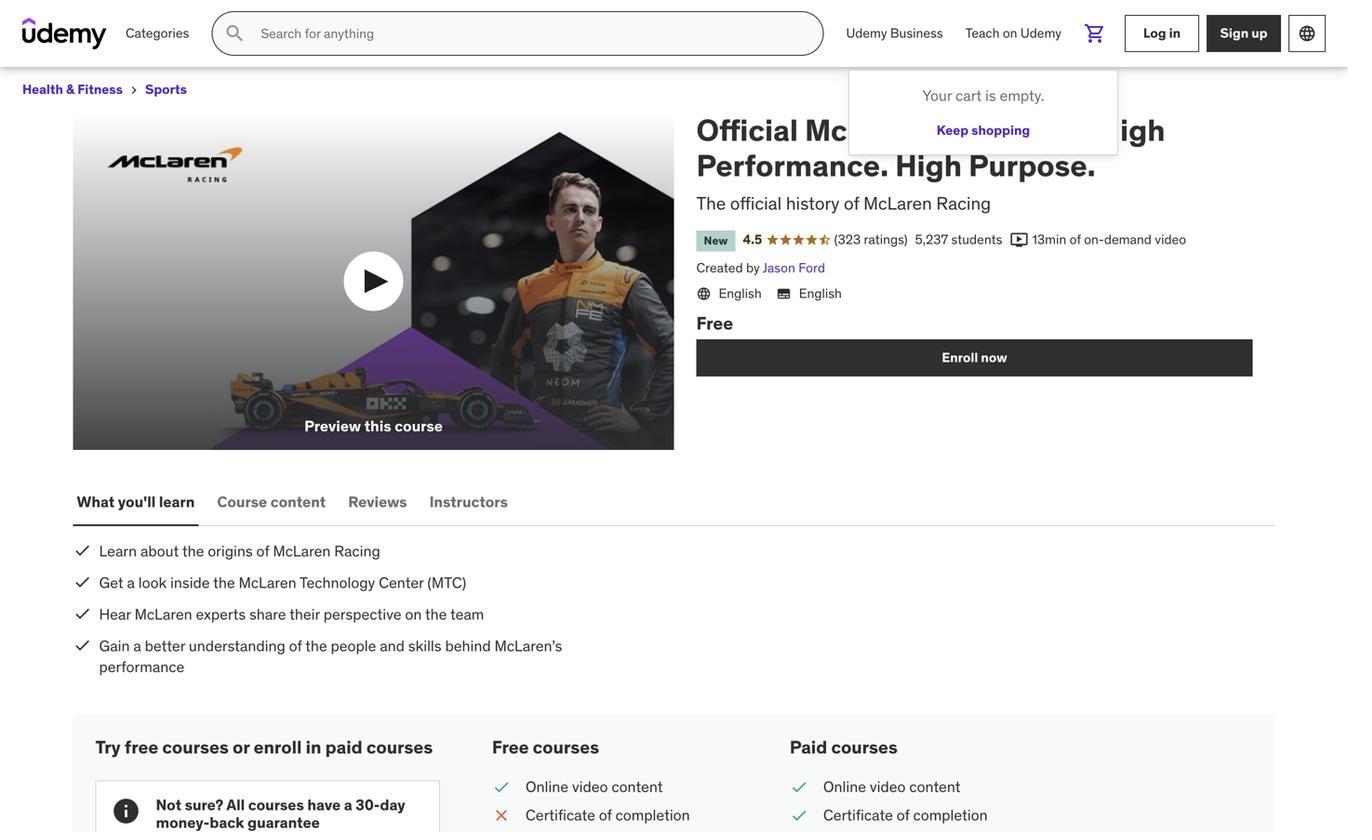 Task type: locate. For each thing, give the bounding box(es) containing it.
online down free courses
[[525, 778, 568, 797]]

english down ford
[[799, 285, 842, 302]]

1 certificate from the left
[[525, 806, 595, 825]]

you'll
[[118, 493, 156, 512]]

sports
[[145, 81, 187, 98]]

racing up technology
[[334, 542, 380, 561]]

or
[[233, 736, 250, 759]]

small image down paid at the right bottom of page
[[790, 777, 808, 798]]

&
[[66, 81, 75, 98]]

online video content for paid courses
[[823, 778, 961, 797]]

video
[[1155, 231, 1186, 248], [572, 778, 608, 797], [870, 778, 906, 797]]

2 horizontal spatial content
[[909, 778, 961, 797]]

small image
[[1010, 231, 1028, 249], [73, 542, 92, 560], [73, 573, 92, 592], [492, 777, 511, 798], [492, 806, 511, 826], [790, 806, 808, 826]]

technology
[[300, 574, 375, 593]]

of inside 'official mclaren racing 101: high performance. high purpose. the official history of mclaren racing'
[[844, 192, 859, 215]]

1 horizontal spatial udemy
[[1020, 25, 1061, 42]]

2 online video content from the left
[[823, 778, 961, 797]]

new
[[704, 234, 728, 248]]

on
[[1003, 25, 1017, 42], [405, 605, 422, 624]]

udemy left shopping cart with 0 items icon at the right
[[1020, 25, 1061, 42]]

learn
[[99, 542, 137, 561]]

instructors
[[429, 493, 508, 512]]

101:
[[1038, 111, 1092, 149]]

1 horizontal spatial in
[[1169, 25, 1181, 41]]

a right get
[[127, 574, 135, 593]]

1 horizontal spatial video
[[870, 778, 906, 797]]

0 vertical spatial small image
[[73, 605, 92, 623]]

behind
[[445, 637, 491, 656]]

on right teach
[[1003, 25, 1017, 42]]

paid courses
[[790, 736, 898, 759]]

0 horizontal spatial content
[[270, 493, 326, 512]]

racing down your cart is empty.
[[933, 111, 1032, 149]]

0 horizontal spatial video
[[572, 778, 608, 797]]

ratings)
[[864, 231, 908, 248]]

2 certificate from the left
[[823, 806, 893, 825]]

content for free courses
[[612, 778, 663, 797]]

on up skills
[[405, 605, 422, 624]]

reviews
[[348, 493, 407, 512]]

1 vertical spatial racing
[[936, 192, 991, 215]]

certificate of completion for paid courses
[[823, 806, 988, 825]]

1 vertical spatial free
[[492, 736, 529, 759]]

choose a language image
[[1298, 24, 1316, 43]]

certificate
[[525, 806, 595, 825], [823, 806, 893, 825]]

submit search image
[[224, 22, 246, 45]]

a
[[127, 574, 135, 593], [133, 637, 141, 656], [344, 796, 352, 815]]

free for free courses
[[492, 736, 529, 759]]

english down by
[[719, 285, 762, 302]]

0 vertical spatial a
[[127, 574, 135, 593]]

1 vertical spatial in
[[306, 736, 321, 759]]

2 certificate of completion from the left
[[823, 806, 988, 825]]

of left 'on-'
[[1070, 231, 1081, 248]]

course language image
[[696, 287, 711, 302]]

high right 101:
[[1098, 111, 1165, 149]]

1 vertical spatial on
[[405, 605, 422, 624]]

1 vertical spatial a
[[133, 637, 141, 656]]

back
[[210, 814, 244, 833]]

Search for anything text field
[[257, 18, 801, 49]]

1 horizontal spatial online
[[823, 778, 866, 797]]

their
[[289, 605, 320, 624]]

jason ford link
[[763, 260, 825, 276]]

small image
[[73, 605, 92, 623], [73, 636, 92, 655], [790, 777, 808, 798]]

keep shopping
[[939, 121, 1027, 137]]

2 horizontal spatial video
[[1155, 231, 1186, 248]]

4.5
[[743, 231, 762, 248]]

a for get
[[127, 574, 135, 593]]

a for gain
[[133, 637, 141, 656]]

video for paid courses
[[870, 778, 906, 797]]

certificate down free courses
[[525, 806, 595, 825]]

30-
[[356, 796, 380, 815]]

gain a better understanding of the people and skills behind mclaren's performance
[[99, 637, 562, 677]]

of inside the gain a better understanding of the people and skills behind mclaren's performance
[[289, 637, 302, 656]]

certificate of completion for free courses
[[525, 806, 690, 825]]

1 completion from the left
[[615, 806, 690, 825]]

0 horizontal spatial online video content
[[525, 778, 663, 797]]

1 horizontal spatial online video content
[[823, 778, 961, 797]]

certificate down paid courses
[[823, 806, 893, 825]]

in left paid at the left of page
[[306, 736, 321, 759]]

a up performance
[[133, 637, 141, 656]]

racing up 5,237 students
[[936, 192, 991, 215]]

of down the hear mclaren experts share their perspective on the team
[[289, 637, 302, 656]]

racing
[[933, 111, 1032, 149], [936, 192, 991, 215], [334, 542, 380, 561]]

0 horizontal spatial online
[[525, 778, 568, 797]]

video down free courses
[[572, 778, 608, 797]]

the
[[696, 192, 726, 215]]

courses
[[162, 736, 229, 759], [366, 736, 433, 759], [533, 736, 599, 759], [831, 736, 898, 759], [248, 796, 304, 815]]

1 horizontal spatial completion
[[913, 806, 988, 825]]

hear mclaren experts share their perspective on the team
[[99, 605, 484, 624]]

money-
[[156, 814, 210, 833]]

0 horizontal spatial on
[[405, 605, 422, 624]]

in
[[1169, 25, 1181, 41], [306, 736, 321, 759]]

2 udemy from the left
[[1020, 25, 1061, 42]]

1 horizontal spatial free
[[696, 312, 733, 334]]

xsmall image
[[127, 83, 141, 98]]

categories
[[126, 25, 189, 42]]

1 horizontal spatial content
[[612, 778, 663, 797]]

enroll now button
[[696, 339, 1253, 377]]

in right log
[[1169, 25, 1181, 41]]

small image for gain a better understanding of the people and skills behind mclaren's performance
[[73, 636, 92, 655]]

mclaren up share
[[239, 574, 296, 593]]

log in
[[1143, 25, 1181, 41]]

2 vertical spatial racing
[[334, 542, 380, 561]]

completion
[[615, 806, 690, 825], [913, 806, 988, 825]]

free
[[696, 312, 733, 334], [492, 736, 529, 759]]

hear
[[99, 605, 131, 624]]

online
[[525, 778, 568, 797], [823, 778, 866, 797]]

udemy business link
[[835, 11, 954, 56]]

the inside the gain a better understanding of the people and skills behind mclaren's performance
[[305, 637, 327, 656]]

mclaren
[[805, 111, 926, 149], [863, 192, 932, 215], [273, 542, 331, 561], [239, 574, 296, 593], [135, 605, 192, 624]]

0 horizontal spatial free
[[492, 736, 529, 759]]

the down the their at left
[[305, 637, 327, 656]]

instructors button
[[426, 480, 512, 525]]

udemy left business
[[846, 25, 887, 42]]

13min
[[1032, 231, 1066, 248]]

1 vertical spatial small image
[[73, 636, 92, 655]]

2 vertical spatial a
[[344, 796, 352, 815]]

online down paid courses
[[823, 778, 866, 797]]

content for paid courses
[[909, 778, 961, 797]]

online video content down free courses
[[525, 778, 663, 797]]

empty.
[[999, 88, 1041, 106]]

1 horizontal spatial english
[[799, 285, 842, 302]]

video down paid courses
[[870, 778, 906, 797]]

0 horizontal spatial certificate of completion
[[525, 806, 690, 825]]

small image left gain at the left bottom of page
[[73, 636, 92, 655]]

certificate of completion down paid courses
[[823, 806, 988, 825]]

of up (323 in the top right of the page
[[844, 192, 859, 215]]

0 horizontal spatial certificate
[[525, 806, 595, 825]]

1 certificate of completion from the left
[[525, 806, 690, 825]]

1 horizontal spatial certificate of completion
[[823, 806, 988, 825]]

completion for paid courses
[[913, 806, 988, 825]]

(mtc)
[[427, 574, 466, 593]]

performance.
[[696, 147, 889, 184]]

0 vertical spatial on
[[1003, 25, 1017, 42]]

mclaren up get a look inside the mclaren technology center (mtc)
[[273, 542, 331, 561]]

day
[[380, 796, 405, 815]]

video right demand
[[1155, 231, 1186, 248]]

online video content
[[525, 778, 663, 797], [823, 778, 961, 797]]

experts
[[196, 605, 246, 624]]

2 online from the left
[[823, 778, 866, 797]]

0 horizontal spatial english
[[719, 285, 762, 302]]

the
[[182, 542, 204, 561], [213, 574, 235, 593], [425, 605, 447, 624], [305, 637, 327, 656]]

a inside the gain a better understanding of the people and skills behind mclaren's performance
[[133, 637, 141, 656]]

course
[[395, 417, 443, 436]]

high
[[1098, 111, 1165, 149], [895, 147, 962, 184]]

keep
[[939, 121, 969, 137]]

high down keep
[[895, 147, 962, 184]]

0 vertical spatial free
[[696, 312, 733, 334]]

this
[[364, 417, 391, 436]]

a left '30-'
[[344, 796, 352, 815]]

courses inside not sure? all courses have a 30-day money-back guarantee
[[248, 796, 304, 815]]

free courses
[[492, 736, 599, 759]]

certificate of completion down free courses
[[525, 806, 690, 825]]

0 horizontal spatial completion
[[615, 806, 690, 825]]

2 english from the left
[[799, 285, 842, 302]]

1 english from the left
[[719, 285, 762, 302]]

look
[[138, 574, 167, 593]]

better
[[145, 637, 185, 656]]

1 online video content from the left
[[525, 778, 663, 797]]

online for free
[[525, 778, 568, 797]]

teach on udemy link
[[954, 11, 1073, 56]]

enroll now
[[942, 349, 1007, 366]]

preview
[[304, 417, 361, 436]]

course
[[217, 493, 267, 512]]

your
[[926, 88, 954, 106]]

by
[[746, 260, 760, 276]]

0 horizontal spatial udemy
[[846, 25, 887, 42]]

not sure? all courses have a 30-day money-back guarantee
[[156, 796, 405, 833]]

small image left hear
[[73, 605, 92, 623]]

origins
[[208, 542, 253, 561]]

online video content down paid courses
[[823, 778, 961, 797]]

2 vertical spatial small image
[[790, 777, 808, 798]]

2 completion from the left
[[913, 806, 988, 825]]

content
[[270, 493, 326, 512], [612, 778, 663, 797], [909, 778, 961, 797]]

preview this course button
[[73, 112, 674, 450]]

sign up link
[[1207, 15, 1281, 52]]

1 online from the left
[[525, 778, 568, 797]]

1 horizontal spatial certificate
[[823, 806, 893, 825]]

content inside button
[[270, 493, 326, 512]]

1 udemy from the left
[[846, 25, 887, 42]]

0 vertical spatial in
[[1169, 25, 1181, 41]]



Task type: vqa. For each thing, say whether or not it's contained in the screenshot.
years
no



Task type: describe. For each thing, give the bounding box(es) containing it.
health
[[22, 81, 63, 98]]

teach on udemy
[[965, 25, 1061, 42]]

keep shopping link
[[939, 121, 1027, 137]]

get
[[99, 574, 123, 593]]

and
[[380, 637, 405, 656]]

gain
[[99, 637, 130, 656]]

mclaren's
[[494, 637, 562, 656]]

(323
[[834, 231, 861, 248]]

13min of on-demand video
[[1032, 231, 1186, 248]]

history
[[786, 192, 840, 215]]

enroll
[[254, 736, 302, 759]]

0 vertical spatial racing
[[933, 111, 1032, 149]]

video for free courses
[[572, 778, 608, 797]]

sign up
[[1220, 25, 1267, 41]]

skills
[[408, 637, 442, 656]]

up
[[1251, 25, 1267, 41]]

of down free courses
[[599, 806, 612, 825]]

a inside not sure? all courses have a 30-day money-back guarantee
[[344, 796, 352, 815]]

share
[[249, 605, 286, 624]]

sports link
[[145, 78, 187, 101]]

online for paid
[[823, 778, 866, 797]]

learn about the origins of mclaren racing
[[99, 542, 380, 561]]

sign
[[1220, 25, 1249, 41]]

cart
[[957, 88, 982, 106]]

online video content for free courses
[[525, 778, 663, 797]]

the up "experts"
[[213, 574, 235, 593]]

business
[[890, 25, 943, 42]]

get a look inside the mclaren technology center (mtc)
[[99, 574, 466, 593]]

understanding
[[189, 637, 285, 656]]

of right origins
[[256, 542, 269, 561]]

course content
[[217, 493, 326, 512]]

try
[[95, 736, 121, 759]]

what
[[77, 493, 115, 512]]

paid
[[325, 736, 362, 759]]

0 horizontal spatial high
[[895, 147, 962, 184]]

what you'll learn button
[[73, 480, 198, 525]]

of down paid courses
[[897, 806, 910, 825]]

official
[[730, 192, 782, 215]]

mclaren up ratings)
[[863, 192, 932, 215]]

learn
[[159, 493, 195, 512]]

5,237
[[915, 231, 948, 248]]

purpose.
[[969, 147, 1096, 184]]

free
[[125, 736, 158, 759]]

sure?
[[185, 796, 223, 815]]

official mclaren racing 101: high performance. high purpose. the official history of mclaren racing
[[696, 111, 1165, 215]]

certificate for free
[[525, 806, 595, 825]]

udemy image
[[22, 18, 107, 49]]

center
[[379, 574, 424, 593]]

log in link
[[1125, 15, 1199, 52]]

1 horizontal spatial high
[[1098, 111, 1165, 149]]

5,237 students
[[915, 231, 1002, 248]]

preview this course
[[304, 417, 443, 436]]

health & fitness
[[22, 81, 123, 98]]

created
[[696, 260, 743, 276]]

reviews button
[[344, 480, 411, 525]]

teach
[[965, 25, 1000, 42]]

fitness
[[77, 81, 123, 98]]

all
[[226, 796, 245, 815]]

is
[[985, 88, 995, 106]]

closed captions image
[[777, 287, 791, 301]]

demand
[[1104, 231, 1152, 248]]

perspective
[[323, 605, 401, 624]]

ford
[[798, 260, 825, 276]]

health & fitness link
[[22, 78, 123, 101]]

shopping
[[972, 121, 1027, 137]]

enroll
[[942, 349, 978, 366]]

have
[[307, 796, 341, 815]]

log
[[1143, 25, 1166, 41]]

created by jason ford
[[696, 260, 825, 276]]

certificate for paid
[[823, 806, 893, 825]]

categories button
[[114, 11, 200, 56]]

shopping cart with 0 items image
[[1084, 22, 1106, 45]]

now
[[981, 349, 1007, 366]]

what you'll learn
[[77, 493, 195, 512]]

mclaren down your
[[805, 111, 926, 149]]

guarantee
[[247, 814, 320, 833]]

0 horizontal spatial in
[[306, 736, 321, 759]]

mclaren up better
[[135, 605, 192, 624]]

not
[[156, 796, 181, 815]]

paid
[[790, 736, 827, 759]]

free for free
[[696, 312, 733, 334]]

performance
[[99, 658, 184, 677]]

the up inside
[[182, 542, 204, 561]]

jason
[[763, 260, 795, 276]]

try free courses or enroll in paid courses
[[95, 736, 433, 759]]

(323 ratings)
[[834, 231, 908, 248]]

1 horizontal spatial on
[[1003, 25, 1017, 42]]

your cart is empty.
[[926, 88, 1041, 106]]

udemy business
[[846, 25, 943, 42]]

official
[[696, 111, 798, 149]]

small image for hear mclaren experts share their perspective on the team
[[73, 605, 92, 623]]

people
[[331, 637, 376, 656]]

the left team
[[425, 605, 447, 624]]

completion for free courses
[[615, 806, 690, 825]]

inside
[[170, 574, 210, 593]]



